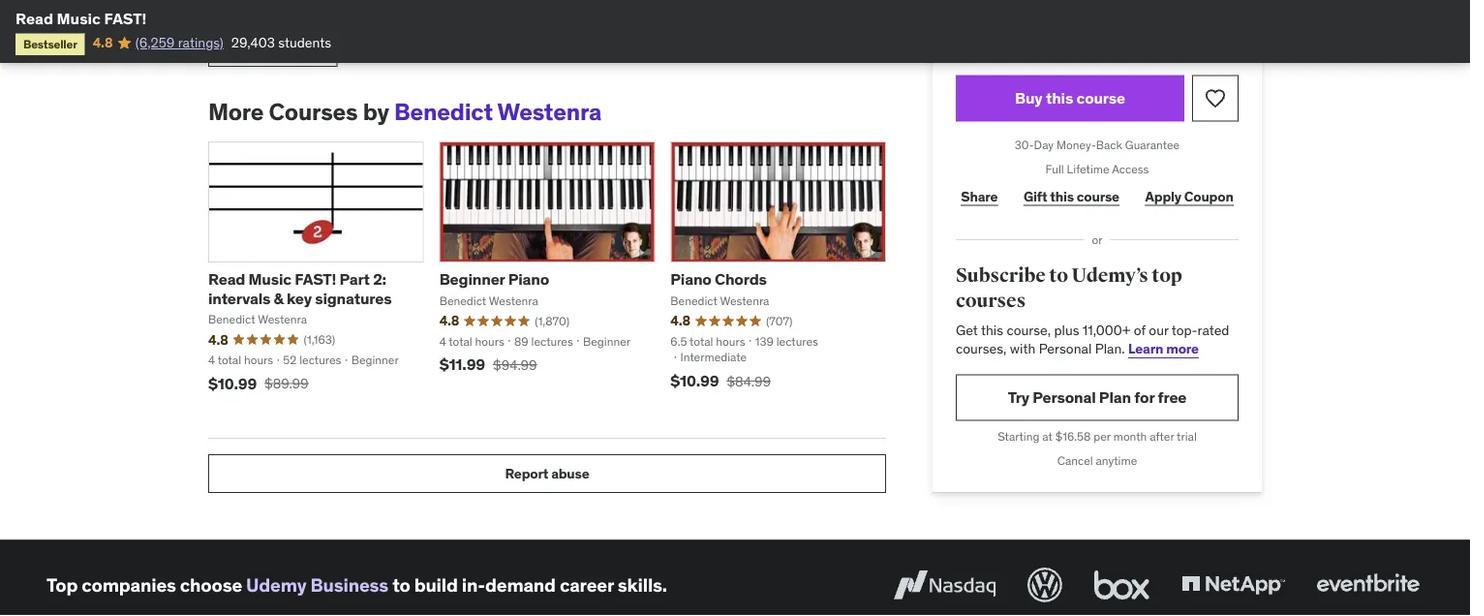 Task type: vqa. For each thing, say whether or not it's contained in the screenshot.
Lifetime
yes



Task type: locate. For each thing, give the bounding box(es) containing it.
4 left days
[[976, 41, 984, 58]]

back
[[1096, 137, 1123, 153]]

0 vertical spatial course
[[1077, 88, 1126, 108]]

build
[[414, 573, 458, 596]]

1 horizontal spatial fast!
[[295, 269, 336, 289]]

6.5
[[671, 334, 687, 349]]

$10.99 left $89.99
[[208, 373, 257, 393]]

1 horizontal spatial beginner
[[439, 269, 505, 289]]

1 horizontal spatial to
[[1050, 264, 1068, 288]]

this right buy
[[1046, 88, 1074, 108]]

in-
[[462, 573, 485, 596]]

by
[[363, 97, 389, 126]]

1870 reviews element
[[535, 313, 570, 329]]

show all reviews button
[[208, 28, 338, 67]]

0 vertical spatial to
[[1050, 264, 1068, 288]]

fast! left 'part'
[[295, 269, 336, 289]]

4 total hours for $11.99
[[439, 334, 505, 349]]

0 vertical spatial read
[[16, 8, 53, 28]]

1 piano from the left
[[508, 269, 549, 289]]

apply coupon button
[[1140, 177, 1239, 216]]

box image
[[1090, 564, 1155, 606]]

all
[[259, 38, 274, 56]]

buy this course
[[1015, 88, 1126, 108]]

1 vertical spatial to
[[392, 573, 410, 596]]

course down lifetime in the top right of the page
[[1077, 188, 1120, 205]]

beginner up $11.99 on the bottom
[[439, 269, 505, 289]]

0 horizontal spatial hours
[[244, 352, 273, 367]]

music for read music fast!
[[57, 8, 101, 28]]

personal down plus
[[1039, 340, 1092, 358]]

1 horizontal spatial $10.99
[[671, 371, 719, 391]]

courses,
[[956, 340, 1007, 358]]

707 reviews element
[[766, 313, 793, 329]]

4.8 down intervals
[[208, 331, 228, 348]]

beginner for beginner piano
[[583, 334, 631, 349]]

fast! inside read music fast! part 2: intervals & key signatures benedict westenra
[[295, 269, 336, 289]]

at
[[1044, 41, 1056, 58], [1043, 429, 1053, 444]]

1 vertical spatial beginner
[[583, 334, 631, 349]]

gift this course link
[[1019, 177, 1125, 216]]

0 vertical spatial fast!
[[104, 8, 147, 28]]

beginner piano link
[[439, 269, 549, 289]]

(1,163)
[[304, 332, 335, 347]]

this for gift
[[1050, 188, 1074, 205]]

0 horizontal spatial total
[[218, 352, 241, 367]]

hours
[[475, 334, 505, 349], [716, 334, 746, 349], [244, 352, 273, 367]]

try personal plan for free
[[1008, 387, 1187, 407]]

2 vertical spatial 4
[[208, 352, 215, 367]]

4.8 up $11.99 on the bottom
[[439, 312, 459, 329]]

read
[[16, 8, 53, 28], [208, 269, 245, 289]]

1 vertical spatial music
[[249, 269, 292, 289]]

4.8 for piano chords
[[671, 312, 691, 329]]

1 vertical spatial personal
[[1033, 387, 1096, 407]]

hours up $10.99 $89.99 at the bottom left
[[244, 352, 273, 367]]

beginner
[[439, 269, 505, 289], [583, 334, 631, 349], [351, 352, 399, 367]]

1 horizontal spatial 4 total hours
[[439, 334, 505, 349]]

at left the $16.58
[[1043, 429, 1053, 444]]

buy
[[1015, 88, 1043, 108]]

this right gift
[[1050, 188, 1074, 205]]

1 vertical spatial at
[[1043, 429, 1053, 444]]

0 vertical spatial personal
[[1039, 340, 1092, 358]]

1 vertical spatial 4
[[439, 334, 446, 349]]

month
[[1114, 429, 1147, 444]]

1 vertical spatial read
[[208, 269, 245, 289]]

at inside 'starting at $16.58 per month after trial cancel anytime'
[[1043, 429, 1053, 444]]

0 vertical spatial 4 total hours
[[439, 334, 505, 349]]

this up courses,
[[981, 321, 1004, 339]]

netapp image
[[1178, 564, 1289, 606]]

share button
[[956, 177, 1003, 216]]

read up bestseller
[[16, 8, 53, 28]]

lectures
[[531, 334, 573, 349], [777, 334, 819, 349], [300, 352, 341, 367]]

course inside button
[[1077, 88, 1126, 108]]

total up $11.99 on the bottom
[[449, 334, 472, 349]]

2 vertical spatial beginner
[[351, 352, 399, 367]]

lectures down 707 reviews element
[[777, 334, 819, 349]]

0 horizontal spatial $10.99
[[208, 373, 257, 393]]

benedict down piano chords link
[[671, 293, 718, 308]]

lifetime
[[1067, 162, 1110, 177]]

0 horizontal spatial music
[[57, 8, 101, 28]]

4.8 down read music fast!
[[93, 34, 113, 51]]

our
[[1149, 321, 1169, 339]]

beginner piano benedict westenra
[[439, 269, 549, 308]]

chords
[[715, 269, 767, 289]]

0 vertical spatial beginner
[[439, 269, 505, 289]]

4 total hours up $11.99 on the bottom
[[439, 334, 505, 349]]

total up intermediate
[[690, 334, 713, 349]]

learn more link
[[1129, 340, 1199, 358]]

personal up the $16.58
[[1033, 387, 1096, 407]]

$10.99 for read music fast! part 2: intervals & key signatures
[[208, 373, 257, 393]]

report abuse button
[[208, 454, 886, 493]]

plan.
[[1095, 340, 1125, 358]]

beginner right 89 lectures
[[583, 334, 631, 349]]

piano left chords
[[671, 269, 712, 289]]

nasdaq image
[[889, 564, 1001, 606]]

total for read music fast! part 2: intervals & key signatures
[[218, 352, 241, 367]]

plan
[[1099, 387, 1131, 407]]

benedict right by
[[394, 97, 493, 126]]

0 horizontal spatial fast!
[[104, 8, 147, 28]]

total for beginner piano
[[449, 334, 472, 349]]

2 horizontal spatial lectures
[[777, 334, 819, 349]]

top-
[[1172, 321, 1198, 339]]

money-
[[1057, 137, 1096, 153]]

read inside read music fast! part 2: intervals & key signatures benedict westenra
[[208, 269, 245, 289]]

52
[[283, 352, 297, 367]]

lectures down 1870 reviews element
[[531, 334, 573, 349]]

1 horizontal spatial read
[[208, 269, 245, 289]]

0 horizontal spatial 4
[[208, 352, 215, 367]]

this for get
[[981, 321, 1004, 339]]

after
[[1150, 429, 1175, 444]]

to left udemy's
[[1050, 264, 1068, 288]]

4 up $10.99 $89.99 at the bottom left
[[208, 352, 215, 367]]

personal
[[1039, 340, 1092, 358], [1033, 387, 1096, 407]]

try personal plan for free link
[[956, 374, 1239, 421]]

1 vertical spatial 4 total hours
[[208, 352, 273, 367]]

course up back
[[1077, 88, 1126, 108]]

total
[[449, 334, 472, 349], [690, 334, 713, 349], [218, 352, 241, 367]]

lectures for beginner piano
[[531, 334, 573, 349]]

udemy's
[[1072, 264, 1149, 288]]

signatures
[[315, 288, 392, 308]]

$10.99 down intermediate
[[671, 371, 719, 391]]

music
[[57, 8, 101, 28], [249, 269, 292, 289]]

show all reviews
[[221, 38, 325, 56]]

4 for beginner piano
[[439, 334, 446, 349]]

11,000+
[[1083, 321, 1131, 339]]

$11.99
[[439, 355, 485, 375]]

0 horizontal spatial 4 total hours
[[208, 352, 273, 367]]

1 horizontal spatial hours
[[475, 334, 505, 349]]

music inside read music fast! part 2: intervals & key signatures benedict westenra
[[249, 269, 292, 289]]

0 horizontal spatial read
[[16, 8, 53, 28]]

lectures for read music fast! part 2: intervals & key signatures
[[300, 352, 341, 367]]

$16.58
[[1056, 429, 1091, 444]]

1 horizontal spatial total
[[449, 334, 472, 349]]

udemy business link
[[246, 573, 389, 596]]

course for gift this course
[[1077, 188, 1120, 205]]

2 piano from the left
[[671, 269, 712, 289]]

career
[[560, 573, 614, 596]]

piano
[[508, 269, 549, 289], [671, 269, 712, 289]]

$10.99 $89.99
[[208, 373, 309, 393]]

total for piano chords
[[690, 334, 713, 349]]

hours up intermediate
[[716, 334, 746, 349]]

part
[[340, 269, 370, 289]]

2 horizontal spatial total
[[690, 334, 713, 349]]

at right the left
[[1044, 41, 1056, 58]]

this inside button
[[1046, 88, 1074, 108]]

skills.
[[618, 573, 668, 596]]

0 horizontal spatial lectures
[[300, 352, 341, 367]]

0 horizontal spatial beginner
[[351, 352, 399, 367]]

anytime
[[1096, 453, 1138, 468]]

1 horizontal spatial 4
[[439, 334, 446, 349]]

fast! up (6,259
[[104, 8, 147, 28]]

subscribe
[[956, 264, 1046, 288]]

westenra
[[498, 97, 602, 126], [489, 293, 538, 308], [720, 293, 770, 308], [258, 312, 307, 327]]

4 total hours up $10.99 $89.99 at the bottom left
[[208, 352, 273, 367]]

starting at $16.58 per month after trial cancel anytime
[[998, 429, 1197, 468]]

reviews
[[277, 38, 325, 56]]

total up $10.99 $89.99 at the bottom left
[[218, 352, 241, 367]]

0 vertical spatial 4
[[976, 41, 984, 58]]

music for read music fast! part 2: intervals & key signatures benedict westenra
[[249, 269, 292, 289]]

lectures inside 139 lectures intermediate
[[777, 334, 819, 349]]

starting
[[998, 429, 1040, 444]]

1 horizontal spatial music
[[249, 269, 292, 289]]

cancel
[[1058, 453, 1093, 468]]

4 total hours
[[439, 334, 505, 349], [208, 352, 273, 367]]

to
[[1050, 264, 1068, 288], [392, 573, 410, 596]]

benedict inside "piano chords benedict westenra"
[[671, 293, 718, 308]]

4 up $11.99 on the bottom
[[439, 334, 446, 349]]

demand
[[485, 573, 556, 596]]

benedict down intervals
[[208, 312, 255, 327]]

4 for read music fast! part 2: intervals & key signatures
[[208, 352, 215, 367]]

1 vertical spatial course
[[1077, 188, 1120, 205]]

piano up (1,870) at the bottom left of the page
[[508, 269, 549, 289]]

ratings)
[[178, 34, 224, 51]]

2 horizontal spatial hours
[[716, 334, 746, 349]]

to left build
[[392, 573, 410, 596]]

beginner right 52 lectures
[[351, 352, 399, 367]]

&
[[274, 288, 284, 308]]

hours up $11.99 $94.99
[[475, 334, 505, 349]]

2 horizontal spatial beginner
[[583, 334, 631, 349]]

personal inside try personal plan for free link
[[1033, 387, 1096, 407]]

read left '&' in the left of the page
[[208, 269, 245, 289]]

2 course from the top
[[1077, 188, 1120, 205]]

top
[[1152, 264, 1183, 288]]

0 vertical spatial music
[[57, 8, 101, 28]]

4.8 up 6.5
[[671, 312, 691, 329]]

this inside get this course, plus 11,000+ of our top-rated courses, with personal plan.
[[981, 321, 1004, 339]]

6.5 total hours
[[671, 334, 746, 349]]

1 horizontal spatial piano
[[671, 269, 712, 289]]

0 horizontal spatial piano
[[508, 269, 549, 289]]

this
[[1059, 41, 1081, 58], [1046, 88, 1074, 108], [1050, 188, 1074, 205], [981, 321, 1004, 339]]

1 course from the top
[[1077, 88, 1126, 108]]

price!
[[1084, 41, 1118, 58]]

1 horizontal spatial lectures
[[531, 334, 573, 349]]

lectures down 1163 reviews element
[[300, 352, 341, 367]]

or
[[1092, 232, 1103, 247]]

1 vertical spatial fast!
[[295, 269, 336, 289]]

benedict down beginner piano link
[[439, 293, 486, 308]]

plus
[[1054, 321, 1080, 339]]



Task type: describe. For each thing, give the bounding box(es) containing it.
courses
[[269, 97, 358, 126]]

guarantee
[[1126, 137, 1180, 153]]

personal inside get this course, plus 11,000+ of our top-rated courses, with personal plan.
[[1039, 340, 1092, 358]]

0 horizontal spatial to
[[392, 573, 410, 596]]

westenra inside "piano chords benedict westenra"
[[720, 293, 770, 308]]

$89.99
[[265, 375, 309, 392]]

fast! for read music fast!
[[104, 8, 147, 28]]

companies
[[82, 573, 176, 596]]

this for buy
[[1046, 88, 1074, 108]]

top companies choose udemy business to build in-demand career skills.
[[47, 573, 668, 596]]

$11.99 $94.99
[[439, 355, 537, 375]]

try
[[1008, 387, 1030, 407]]

free
[[1158, 387, 1187, 407]]

1163 reviews element
[[304, 332, 335, 348]]

read for read music fast!
[[16, 8, 53, 28]]

more
[[208, 97, 264, 126]]

students
[[278, 34, 332, 51]]

$10.99 $84.99
[[671, 371, 771, 391]]

piano inside "piano chords benedict westenra"
[[671, 269, 712, 289]]

learn
[[1129, 340, 1164, 358]]

read music fast! part 2: intervals & key signatures link
[[208, 269, 392, 308]]

piano chords link
[[671, 269, 767, 289]]

piano chords benedict westenra
[[671, 269, 770, 308]]

beginner for read music fast! part 2: intervals & key signatures
[[351, 352, 399, 367]]

westenra inside beginner piano benedict westenra
[[489, 293, 538, 308]]

4 days left at this price!
[[976, 41, 1118, 58]]

benedict inside beginner piano benedict westenra
[[439, 293, 486, 308]]

(6,259 ratings)
[[135, 34, 224, 51]]

30-day money-back guarantee full lifetime access
[[1015, 137, 1180, 177]]

udemy
[[246, 573, 307, 596]]

0 vertical spatial at
[[1044, 41, 1056, 58]]

$94.99
[[493, 356, 537, 374]]

share
[[961, 188, 998, 205]]

course for buy this course
[[1077, 88, 1126, 108]]

139 lectures intermediate
[[681, 334, 819, 365]]

this left price!
[[1059, 41, 1081, 58]]

4.8 for read music fast! part 2: intervals & key signatures
[[208, 331, 228, 348]]

29,403 students
[[231, 34, 332, 51]]

beginner inside beginner piano benedict westenra
[[439, 269, 505, 289]]

89
[[514, 334, 529, 349]]

hours for music
[[244, 352, 273, 367]]

day
[[1034, 137, 1054, 153]]

westenra inside read music fast! part 2: intervals & key signatures benedict westenra
[[258, 312, 307, 327]]

benedict westenra link
[[394, 97, 602, 126]]

gift
[[1024, 188, 1048, 205]]

rated
[[1198, 321, 1230, 339]]

report
[[505, 465, 549, 482]]

$10.99 for piano chords
[[671, 371, 719, 391]]

fast! for read music fast! part 2: intervals & key signatures benedict westenra
[[295, 269, 336, 289]]

benedict inside read music fast! part 2: intervals & key signatures benedict westenra
[[208, 312, 255, 327]]

show
[[221, 38, 256, 56]]

volkswagen image
[[1024, 564, 1067, 606]]

apply
[[1146, 188, 1182, 205]]

wishlist image
[[1204, 87, 1227, 110]]

abuse
[[551, 465, 589, 482]]

report abuse
[[505, 465, 589, 482]]

2:
[[373, 269, 386, 289]]

subscribe to udemy's top courses
[[956, 264, 1183, 312]]

2 horizontal spatial 4
[[976, 41, 984, 58]]

eventbrite image
[[1313, 564, 1424, 606]]

course,
[[1007, 321, 1051, 339]]

courses
[[956, 289, 1026, 312]]

more
[[1167, 340, 1199, 358]]

30-
[[1015, 137, 1034, 153]]

read music fast!
[[16, 8, 147, 28]]

trial
[[1177, 429, 1197, 444]]

full
[[1046, 162, 1064, 177]]

read music fast! part 2: intervals & key signatures benedict westenra
[[208, 269, 392, 327]]

access
[[1112, 162, 1149, 177]]

(1,870)
[[535, 313, 570, 329]]

(707)
[[766, 313, 793, 329]]

89 lectures
[[514, 334, 573, 349]]

get this course, plus 11,000+ of our top-rated courses, with personal plan.
[[956, 321, 1230, 358]]

piano inside beginner piano benedict westenra
[[508, 269, 549, 289]]

hours for chords
[[716, 334, 746, 349]]

coupon
[[1185, 188, 1234, 205]]

29,403
[[231, 34, 275, 51]]

4 total hours for $10.99
[[208, 352, 273, 367]]

left
[[1020, 41, 1040, 58]]

for
[[1135, 387, 1155, 407]]

more courses by benedict westenra
[[208, 97, 602, 126]]

hours for piano
[[475, 334, 505, 349]]

intermediate
[[681, 350, 747, 365]]

read for read music fast! part 2: intervals & key signatures benedict westenra
[[208, 269, 245, 289]]

get
[[956, 321, 978, 339]]

to inside subscribe to udemy's top courses
[[1050, 264, 1068, 288]]

learn more
[[1129, 340, 1199, 358]]

4.8 for beginner piano
[[439, 312, 459, 329]]

$84.99
[[727, 372, 771, 390]]

buy this course button
[[956, 75, 1185, 122]]

139
[[755, 334, 774, 349]]

bestseller
[[23, 36, 77, 51]]

(6,259
[[135, 34, 175, 51]]

key
[[287, 288, 312, 308]]

days
[[987, 41, 1017, 58]]



